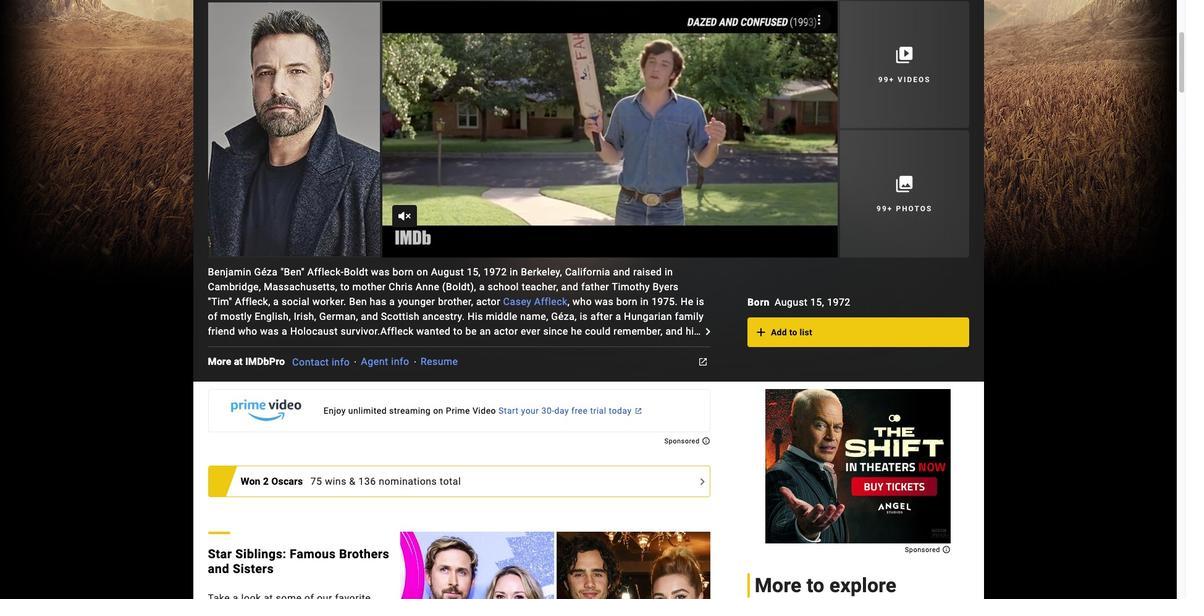 Task type: describe. For each thing, give the bounding box(es) containing it.
to inside button
[[789, 327, 797, 337]]

was down english,
[[260, 325, 279, 337]]

, for who
[[568, 296, 570, 307]]

add to list
[[771, 327, 812, 337]]

rock.
[[609, 518, 635, 530]]

actors
[[327, 577, 357, 589]]

write
[[502, 489, 526, 500]]

much
[[640, 444, 666, 456]]

the right "all"
[[222, 503, 237, 515]]

the down "for."
[[273, 563, 288, 574]]

won 2 oscars
[[241, 476, 303, 487]]

was down "but"
[[295, 548, 314, 560]]

ben inside , they gave it to their agent, , who showed it to a few hollywood studios, finally being accepted by castle rock. it was great news for the two, but castle rock wasn't willing to give ben and matt the control over the project they were hoping for. it was friend
[[467, 533, 484, 545]]

contact
[[292, 356, 329, 368]]

willing
[[400, 533, 430, 545]]

rock
[[341, 533, 364, 545]]

more for more to explore
[[755, 574, 802, 598]]

over
[[585, 533, 605, 545]]

school
[[488, 281, 519, 293]]

being left '75'
[[280, 474, 306, 485]]

was up won
[[629, 563, 648, 574]]

they up agent,
[[637, 489, 657, 500]]

volume off image
[[397, 209, 412, 223]]

the up ben.
[[366, 444, 380, 456]]

sisters
[[233, 562, 274, 577]]

script inside the "who took it to the head of miramax who bought the script giving ben and matt the control they wanted and, in december 5, 1997,"
[[646, 548, 673, 560]]

matt inside which were great for ben's career, receiving renowned appreciation for his works at the sundance film festival. but the success he was having in independent films didn't last much longer and things got a little shaky for ben. he was living in an apartment with his brother casey and friend matt, getting tired of being turned down for the big roles in films and being given the forgettable supporting ones. since matt was having the same trouble, they decided to write their own script, where they could call all the shots. so, after finishing the script for
[[265, 489, 286, 500]]

independent inside which were great for ben's career, receiving renowned appreciation for his works at the sundance film festival. but the success he was having in independent films didn't last much longer and things got a little shaky for ben. he was living in an apartment with his brother casey and friend matt, getting tired of being turned down for the big roles in films and being given the forgettable supporting ones. since matt was having the same trouble, they decided to write their own script, where they could call all the shots. so, after finishing the script for
[[505, 444, 563, 456]]

take a closer look at the various roles ben affleck has played throughout his acting career. image
[[382, 1, 838, 258]]

and down played
[[293, 385, 311, 396]]

imdbpro
[[245, 356, 285, 368]]

films up decided
[[457, 474, 481, 485]]

head
[[489, 548, 512, 560]]

&
[[349, 476, 356, 488]]

december
[[419, 563, 467, 574]]

in right 30-
[[558, 400, 567, 411]]

1 vertical spatial 1972
[[827, 296, 851, 308]]

1 vertical spatial film
[[421, 577, 439, 589]]

films up like
[[532, 400, 555, 411]]

longer
[[669, 444, 698, 456]]

and down that
[[404, 370, 422, 382]]

acting
[[230, 340, 259, 352]]

scottish
[[381, 311, 420, 322]]

agent info
[[361, 356, 409, 368]]

given
[[532, 474, 557, 485]]

and inside and . he made his big introduction into feature films in 1993 when he was cast in . after that, he did mostly independent films like
[[627, 385, 645, 396]]

his down family
[[686, 325, 700, 337]]

a right the "has"
[[389, 296, 395, 307]]

0 vertical spatial the
[[401, 577, 418, 589]]

ben inside the "who took it to the head of miramax who bought the script giving ben and matt the control they wanted and, in december 5, 1997,"
[[208, 563, 226, 574]]

in right the cast
[[682, 400, 690, 411]]

0 vertical spatial having
[[460, 444, 491, 456]]

was down career,
[[438, 444, 457, 456]]

control inside the "who took it to the head of miramax who bought the script giving ben and matt the control they wanted and, in december 5, 1997,"
[[291, 563, 324, 574]]

experience
[[261, 340, 312, 352]]

was up league
[[347, 355, 366, 367]]

for up much
[[640, 429, 653, 441]]

younger
[[398, 296, 435, 307]]

. left after
[[338, 414, 341, 426]]

photos
[[896, 204, 933, 213]]

0 horizontal spatial having
[[311, 489, 342, 500]]

1 vertical spatial the
[[454, 592, 471, 599]]

for inside , they gave it to their agent, , who showed it to a few hollywood studios, finally being accepted by castle rock. it was great news for the two, but castle rock wasn't willing to give ben and matt the control over the project they were hoping for. it was friend
[[235, 533, 248, 545]]

could inside which were great for ben's career, receiving renowned appreciation for his works at the sundance film festival. but the success he was having in independent films didn't last much longer and things got a little shaky for ben. he was living in an apartment with his brother casey and friend matt, getting tired of being turned down for the big roles in films and being given the forgettable supporting ones. since matt was having the same trouble, they decided to write their own script, where they could call all the shots. so, after finishing the script for
[[660, 489, 685, 500]]

and down mini-
[[597, 355, 615, 367]]

, who was born in 1975. he is of mostly english, irish, german, and scottish ancestry. his middle name, géza, is after a hungarian family friend who was a holocaust survivor.
[[208, 296, 704, 337]]

(boldt),
[[442, 281, 477, 293]]

99+ photos
[[877, 204, 933, 213]]

he inside which were great for ben's career, receiving renowned appreciation for his works at the sundance film festival. but the success he was having in independent films didn't last much longer and things got a little shaky for ben. he was living in an apartment with his brother casey and friend matt, getting tired of being turned down for the big roles in films and being given the forgettable supporting ones. since matt was having the same trouble, they decided to write their own script, where they could call all the shots. so, after finishing the script for
[[379, 459, 392, 471]]

add
[[771, 327, 787, 337]]

they up giving
[[661, 533, 681, 545]]

was inside and . he made his big introduction into feature films in 1993 when he was cast in . after that, he did mostly independent films like
[[637, 400, 656, 411]]

to inside benjamin géza "ben" affleck-boldt was born on august 15, 1972 in berkeley, california and raised in cambridge, massachusetts, to mother chris anne (boldt), a school teacher, and father timothy byers "tim" affleck, a social worker. ben has a younger brother, actor
[[340, 281, 350, 293]]

see more awards and nominations image
[[695, 474, 710, 489]]

famous.
[[360, 577, 398, 589]]

add image
[[754, 325, 769, 340]]

was down december
[[442, 577, 461, 589]]

2
[[263, 476, 269, 487]]

little inside which were great for ben's career, receiving renowned appreciation for his works at the sundance film festival. but the success he was having in independent films didn't last much longer and things got a little shaky for ben. he was living in an apartment with his brother casey and friend matt, getting tired of being turned down for the big roles in films and being given the forgettable supporting ones. since matt was having the same trouble, they decided to write their own script, where they could call all the shots. so, after finishing the script for
[[286, 459, 307, 471]]

roles
[[420, 474, 443, 485]]

shots.
[[239, 503, 268, 515]]

0 vertical spatial it
[[590, 503, 596, 515]]

won
[[241, 476, 261, 487]]

were inside which were great for ben's career, receiving renowned appreciation for his works at the sundance film festival. but the success he was having in independent films didn't last much longer and things got a little shaky for ben. he was living in an apartment with his brother casey and friend matt, getting tired of being turned down for the big roles in films and being given the forgettable supporting ones. since matt was having the same trouble, they decided to write their own script, where they could call all the shots. so, after finishing the script for
[[356, 429, 378, 441]]

films up brother
[[565, 444, 589, 456]]

the down &
[[344, 489, 359, 500]]

"ben"
[[280, 266, 305, 278]]

actor inside benjamin géza "ben" affleck-boldt was born on august 15, 1972 in berkeley, california and raised in cambridge, massachusetts, to mother chris anne (boldt), a school teacher, and father timothy byers "tim" affleck, a social worker. ben has a younger brother, actor
[[476, 296, 501, 307]]

to down studios,
[[433, 533, 442, 545]]

. down more at imdbpro
[[241, 370, 244, 382]]

and down apartment in the left bottom of the page
[[484, 474, 501, 485]]

benjamin géza "ben" affleck-boldt was born on august 15, 1972 in berkeley, california and raised in cambridge, massachusetts, to mother chris anne (boldt), a school teacher, and father timothy byers "tim" affleck, a social worker. ben has a younger brother, actor
[[208, 266, 679, 307]]

0 horizontal spatial castle
[[309, 533, 339, 545]]

together.
[[519, 370, 560, 382]]

being up the 'write'
[[504, 474, 530, 485]]

with
[[521, 459, 541, 471]]

and left matt.
[[407, 592, 424, 599]]

matt inside , they gave it to their agent, , who showed it to a few hollywood studios, finally being accepted by castle rock. it was great news for the two, but castle rock wasn't willing to give ben and matt the control over the project they were hoping for. it was friend
[[507, 533, 529, 545]]

the down project
[[629, 548, 643, 560]]

watch ben affleck | career retrospective element
[[382, 1, 838, 257]]

academy
[[541, 577, 584, 589]]

career,
[[451, 429, 482, 441]]

they down own
[[542, 503, 562, 515]]

mostly inside , who was born in 1975. he is of mostly english, irish, german, and scottish ancestry. his middle name, géza, is after a hungarian family friend who was a holocaust survivor.
[[220, 311, 252, 322]]

sundance
[[237, 444, 284, 456]]

they down roles
[[428, 489, 448, 500]]

tired
[[243, 474, 265, 485]]

born
[[748, 296, 770, 308]]

and down last
[[628, 459, 645, 471]]

for down 'famous.'
[[370, 592, 383, 599]]

films left like
[[520, 414, 543, 426]]

affleck wanted to be an actor ever since he could remember, and his first acting experience was for a burger king commercial, when he was on the pbs mini-series, . it was also at that age when ben met his lifelong friend and fellow actor, . they played little league together and took drama classes together. ben's teen years consisted of mainly tv movies and small television appearances including
[[208, 325, 700, 396]]

in up apartment in the left bottom of the page
[[494, 444, 502, 456]]

1 vertical spatial it
[[638, 518, 645, 530]]

on inside benjamin géza "ben" affleck-boldt was born on august 15, 1972 in berkeley, california and raised in cambridge, massachusetts, to mother chris anne (boldt), a school teacher, and father timothy byers "tim" affleck, a social worker. ben has a younger brother, actor
[[417, 266, 428, 278]]

0 vertical spatial when
[[478, 340, 503, 352]]

he up 'met' at the bottom left
[[506, 340, 517, 352]]

famous
[[290, 547, 336, 562]]

project
[[625, 533, 658, 545]]

who down the over
[[571, 548, 590, 560]]

video player application
[[382, 1, 838, 257]]

sponsored content section
[[766, 390, 951, 554]]

. down small
[[332, 400, 335, 411]]

wanted inside the "who took it to the head of miramax who bought the script giving ben and matt the control they wanted and, in december 5, 1997,"
[[349, 563, 383, 574]]

when inside and . he made his big introduction into feature films in 1993 when he was cast in . after that, he did mostly independent films like
[[596, 400, 620, 411]]

géza,
[[551, 311, 577, 322]]

in right roles
[[446, 474, 455, 485]]

production art image
[[400, 532, 710, 599]]

ben inside affleck wanted to be an actor ever since he could remember, and his first acting experience was for a burger king commercial, when he was on the pbs mini-series, . it was also at that age when ben met his lifelong friend and fellow actor, . they played little league together and took drama classes together. ben's teen years consisted of mainly tv movies and small television appearances including
[[472, 355, 489, 367]]

matt.
[[427, 592, 451, 599]]

1993
[[569, 400, 593, 411]]

after
[[344, 414, 367, 426]]

friend inside , who was born in 1975. he is of mostly english, irish, german, and scottish ancestry. his middle name, géza, is after a hungarian family friend who was a holocaust survivor.
[[208, 325, 235, 337]]

1975.
[[652, 296, 678, 307]]

was inside benjamin géza "ben" affleck-boldt was born on august 15, 1972 in berkeley, california and raised in cambridge, massachusetts, to mother chris anne (boldt), a school teacher, and father timothy byers "tim" affleck, a social worker. ben has a younger brother, actor
[[371, 266, 390, 278]]

resume button
[[421, 356, 458, 368]]

75
[[310, 476, 322, 488]]

wanted inside affleck wanted to be an actor ever since he could remember, and his first acting experience was for a burger king commercial, when he was on the pbs mini-series, . it was also at that age when ben met his lifelong friend and fellow actor, . they played little league together and took drama classes together. ben's teen years consisted of mainly tv movies and small television appearances including
[[416, 325, 451, 337]]

was released, making the two unknown actors famous. the film was nominated for 9 academy awards and won two, including best original screenplay for ben and matt. the film marked ben's breakthrough role, in which 
[[208, 563, 700, 599]]

who inside , they gave it to their agent, , who showed it to a few hollywood studios, finally being accepted by castle rock. it was great news for the two, but castle rock wasn't willing to give ben and matt the control over the project they were hoping for. it was friend
[[256, 518, 275, 530]]

contact info
[[292, 356, 350, 368]]

apartment
[[470, 459, 518, 471]]

chris
[[389, 281, 413, 293]]

was down father
[[595, 296, 614, 307]]

1 horizontal spatial is
[[696, 296, 704, 307]]

more at imdbpro
[[208, 356, 285, 368]]

he up pbs
[[571, 325, 582, 337]]

works
[[672, 429, 701, 441]]

of inside the "who took it to the head of miramax who bought the script giving ben and matt the control they wanted and, in december 5, 1997,"
[[515, 548, 525, 560]]

worker.
[[312, 296, 347, 307]]

ben's inside which were great for ben's career, receiving renowned appreciation for his works at the sundance film festival. but the success he was having in independent films didn't last much longer and things got a little shaky for ben. he was living in an apartment with his brother casey and friend matt, getting tired of being turned down for the big roles in films and being given the forgettable supporting ones. since matt was having the same trouble, they decided to write their own script, where they could call all the shots. so, after finishing the script for
[[424, 429, 448, 441]]

was up contact info button
[[315, 340, 334, 352]]

call
[[688, 489, 705, 500]]

remember,
[[614, 325, 663, 337]]

his up much
[[656, 429, 670, 441]]

for left 9
[[516, 577, 529, 589]]

a inside , they gave it to their agent, , who showed it to a few hollywood studios, finally being accepted by castle rock. it was great news for the two, but castle rock wasn't willing to give ben and matt the control over the project they were hoping for. it was friend
[[338, 518, 344, 530]]

making
[[208, 577, 242, 589]]

0 horizontal spatial ,
[[251, 518, 253, 530]]

video autoplay preference image
[[812, 12, 827, 27]]

he left did
[[393, 414, 405, 426]]

a up english,
[[273, 296, 279, 307]]

living
[[417, 459, 441, 471]]

won
[[645, 577, 664, 589]]

the up own
[[560, 474, 575, 485]]

the up things
[[220, 444, 235, 456]]

was down agent,
[[647, 518, 666, 530]]

feature
[[496, 400, 529, 411]]

timothy
[[612, 281, 650, 293]]

, for they
[[537, 503, 540, 515]]

actor,
[[648, 355, 674, 367]]

at inside which were great for ben's career, receiving renowned appreciation for his works at the sundance film festival. but the success he was having in independent films didn't last much longer and things got a little shaky for ben. he was living in an apartment with his brother casey and friend matt, getting tired of being turned down for the big roles in films and being given the forgettable supporting ones. since matt was having the same trouble, they decided to write their own script, where they could call all the shots. so, after finishing the script for
[[208, 444, 217, 456]]

born inside , who was born in 1975. he is of mostly english, irish, german, and scottish ancestry. his middle name, géza, is after a hungarian family friend who was a holocaust survivor.
[[616, 296, 638, 307]]

who took it to the head of miramax who bought the script giving ben and matt the control they wanted and, in december 5, 1997,
[[208, 548, 704, 574]]

german,
[[319, 311, 358, 322]]

to down the script,
[[599, 503, 608, 515]]

like
[[546, 414, 562, 426]]

and up timothy
[[613, 266, 631, 278]]

2 vertical spatial film
[[474, 592, 492, 599]]

big inside which were great for ben's career, receiving renowned appreciation for his works at the sundance film festival. but the success he was having in independent films didn't last much longer and things got a little shaky for ben. he was living in an apartment with his brother casey and friend matt, getting tired of being turned down for the big roles in films and being given the forgettable supporting ones. since matt was having the same trouble, they decided to write their own script, where they could call all the shots. so, after finishing the script for
[[403, 474, 417, 485]]

info for agent info
[[391, 356, 409, 368]]

hungarian
[[624, 311, 672, 322]]

all
[[208, 503, 219, 515]]

and up role,
[[624, 577, 642, 589]]

raised
[[633, 266, 662, 278]]

best
[[253, 592, 274, 599]]

and up getting
[[208, 459, 225, 471]]

and inside , who was born in 1975. he is of mostly english, irish, german, and scottish ancestry. his middle name, géza, is after a hungarian family friend who was a holocaust survivor.
[[361, 311, 378, 322]]

it inside affleck wanted to be an actor ever since he could remember, and his first acting experience was for a burger king commercial, when he was on the pbs mini-series, . it was also at that age when ben met his lifelong friend and fellow actor, . they played little league together and took drama classes together. ben's teen years consisted of mainly tv movies and small television appearances including
[[338, 355, 344, 367]]

was down oscars
[[289, 489, 308, 500]]

his inside and . he made his big introduction into feature films in 1993 when he was cast in . after that, he did mostly independent films like
[[382, 400, 396, 411]]

0 horizontal spatial is
[[580, 311, 588, 322]]

irish,
[[294, 311, 317, 322]]

0 vertical spatial castle
[[577, 518, 607, 530]]

start your 30-day free trial today link
[[208, 390, 710, 433]]

's and
[[208, 414, 629, 441]]

and inside star siblings: famous brothers and sisters
[[208, 562, 229, 577]]

1 horizontal spatial august
[[775, 296, 808, 308]]

ben inside benjamin géza "ben" affleck-boldt was born on august 15, 1972 in berkeley, california and raised in cambridge, massachusetts, to mother chris anne (boldt), a school teacher, and father timothy byers "tim" affleck, a social worker. ben has a younger brother, actor
[[349, 296, 367, 307]]

affleck inside affleck wanted to be an actor ever since he could remember, and his first acting experience was for a burger king commercial, when he was on the pbs mini-series, . it was also at that age when ben met his lifelong friend and fellow actor, . they played little league together and took drama classes together. ben's teen years consisted of mainly tv movies and small television appearances including
[[380, 325, 414, 337]]

to inside the "who took it to the head of miramax who bought the script giving ben and matt the control they wanted and, in december 5, 1997,"
[[460, 548, 469, 560]]

1 vertical spatial when
[[444, 355, 469, 367]]

total
[[440, 476, 461, 488]]

his up given
[[543, 459, 557, 471]]

took inside the "who took it to the head of miramax who bought the script giving ben and matt the control they wanted and, in december 5, 1997,"
[[427, 548, 448, 560]]

ben's inside affleck wanted to be an actor ever since he could remember, and his first acting experience was for a burger king commercial, when he was on the pbs mini-series, . it was also at that age when ben met his lifelong friend and fellow actor, . they played little league together and took drama classes together. ben's teen years consisted of mainly tv movies and small television appearances including
[[563, 370, 587, 382]]

breakthrough
[[560, 592, 622, 599]]

the up 5, on the left bottom
[[472, 548, 487, 560]]

in inside the "who took it to the head of miramax who bought the script giving ben and matt the control they wanted and, in december 5, 1997,"
[[408, 563, 417, 574]]

and inside , they gave it to their agent, , who showed it to a few hollywood studios, finally being accepted by castle rock. it was great news for the two, but castle rock wasn't willing to give ben and matt the control over the project they were hoping for. it was friend
[[487, 533, 504, 545]]

marked
[[495, 592, 530, 599]]

actor inside affleck wanted to be an actor ever since he could remember, and his first acting experience was for a burger king commercial, when he was on the pbs mini-series, . it was also at that age when ben met his lifelong friend and fellow actor, . they played little league together and took drama classes together. ben's teen years consisted of mainly tv movies and small television appearances including
[[494, 325, 518, 337]]

in up total
[[444, 459, 453, 471]]



Task type: locate. For each thing, give the bounding box(es) containing it.
1 horizontal spatial ,
[[537, 503, 540, 515]]

were down news
[[208, 548, 230, 560]]

who up acting
[[238, 325, 257, 337]]

1 vertical spatial took
[[427, 548, 448, 560]]

0 horizontal spatial control
[[291, 563, 324, 574]]

things
[[228, 459, 257, 471]]

to inside which were great for ben's career, receiving renowned appreciation for his works at the sundance film festival. but the success he was having in independent films didn't last much longer and things got a little shaky for ben. he was living in an apartment with his brother casey and friend matt, getting tired of being turned down for the big roles in films and being given the forgettable supporting ones. since matt was having the same trouble, they decided to write their own script, where they could call all the shots. so, after finishing the script for
[[490, 489, 500, 500]]

and up making
[[208, 562, 229, 577]]

, inside , who was born in 1975. he is of mostly english, irish, german, and scottish ancestry. his middle name, géza, is after a hungarian family friend who was a holocaust survivor.
[[568, 296, 570, 307]]

script
[[374, 503, 401, 515], [646, 548, 673, 560]]

great
[[381, 429, 405, 441], [669, 518, 693, 530]]

ben's
[[563, 370, 587, 382], [424, 429, 448, 441], [533, 592, 557, 599]]

to left the be
[[453, 325, 463, 337]]

1 vertical spatial script
[[646, 548, 673, 560]]

screenplay
[[316, 592, 367, 599]]

middle
[[486, 311, 518, 322]]

the up siblings:
[[251, 533, 266, 545]]

two, inside was released, making the two unknown actors famous. the film was nominated for 9 academy awards and won two, including best original screenplay for ben and matt. the film marked ben's breakthrough role, in which
[[667, 577, 686, 589]]

didn't
[[592, 444, 617, 456]]

the inside was released, making the two unknown actors famous. the film was nominated for 9 academy awards and won two, including best original screenplay for ben and matt. the film marked ben's breakthrough role, in which
[[245, 577, 260, 589]]

awards
[[587, 577, 622, 589]]

0 horizontal spatial the
[[401, 577, 418, 589]]

9
[[532, 577, 538, 589]]

their
[[528, 489, 550, 500], [611, 503, 632, 515]]

actor up his
[[476, 296, 501, 307]]

0 vertical spatial he
[[681, 296, 694, 307]]

1 horizontal spatial two,
[[667, 577, 686, 589]]

1 vertical spatial matt
[[507, 533, 529, 545]]

ben affleck image
[[208, 2, 380, 256]]

in up school
[[510, 266, 518, 278]]

big up 'trouble,' on the left of page
[[403, 474, 417, 485]]

1 info from the left
[[332, 356, 350, 368]]

ben.
[[356, 459, 377, 471]]

unknown
[[283, 577, 325, 589]]

2 horizontal spatial ,
[[568, 296, 570, 307]]

he up living
[[424, 444, 436, 456]]

shaky
[[310, 459, 337, 471]]

info up league
[[332, 356, 350, 368]]

control down the by
[[549, 533, 582, 545]]

in inside , who was born in 1975. he is of mostly english, irish, german, and scottish ancestry. his middle name, géza, is after a hungarian family friend who was a holocaust survivor.
[[640, 296, 649, 307]]

friend inside which were great for ben's career, receiving renowned appreciation for his works at the sundance film festival. but the success he was having in independent films didn't last much longer and things got a little shaky for ben. he was living in an apartment with his brother casey and friend matt, getting tired of being turned down for the big roles in films and being given the forgettable supporting ones. since matt was having the same trouble, they decided to write their own script, where they could call all the shots. so, after finishing the script for
[[648, 459, 675, 471]]

5,
[[469, 563, 478, 574]]

two, down released,
[[667, 577, 686, 589]]

2 vertical spatial ben's
[[533, 592, 557, 599]]

miramax
[[528, 548, 568, 560]]

being inside , they gave it to their agent, , who showed it to a few hollywood studios, finally being accepted by castle rock. it was great news for the two, but castle rock wasn't willing to give ben and matt the control over the project they were hoping for. it was friend
[[489, 518, 515, 530]]

1 horizontal spatial on
[[542, 340, 553, 352]]

0 vertical spatial little
[[305, 370, 326, 382]]

group
[[382, 1, 838, 258], [208, 1, 380, 257], [400, 532, 710, 599]]

2 horizontal spatial when
[[596, 400, 620, 411]]

1 vertical spatial their
[[611, 503, 632, 515]]

0 vertical spatial ,
[[568, 296, 570, 307]]

for up same on the left bottom
[[369, 474, 383, 485]]

's
[[620, 414, 627, 426]]

after
[[591, 311, 613, 322], [288, 503, 310, 515]]

star
[[208, 547, 232, 562]]

ones.
[[208, 489, 233, 500]]

renowned
[[530, 429, 576, 441]]

for
[[337, 340, 350, 352], [408, 429, 421, 441], [640, 429, 653, 441], [340, 459, 353, 471], [369, 474, 383, 485], [403, 503, 417, 515], [235, 533, 248, 545], [516, 577, 529, 589], [370, 592, 383, 599]]

big inside and . he made his big introduction into feature films in 1993 when he was cast in . after that, he did mostly independent films like
[[399, 400, 413, 411]]

of
[[208, 311, 218, 322], [690, 370, 699, 382], [267, 474, 277, 485], [515, 548, 525, 560]]

little
[[305, 370, 326, 382], [286, 459, 307, 471]]

1 vertical spatial august
[[775, 296, 808, 308]]

cast
[[659, 400, 679, 411]]

berkeley,
[[521, 266, 562, 278]]

introduction
[[416, 400, 472, 411]]

99+ for 99+ videos
[[878, 75, 895, 84]]

0 horizontal spatial two,
[[269, 533, 288, 545]]

. up league
[[332, 355, 335, 367]]

0 vertical spatial wanted
[[416, 325, 451, 337]]

series,
[[619, 340, 649, 352]]

consisted
[[641, 370, 687, 382]]

commercial,
[[418, 340, 476, 352]]

2 vertical spatial matt
[[249, 563, 270, 574]]

at up getting
[[208, 444, 217, 456]]

géza
[[254, 266, 278, 278]]

1 horizontal spatial were
[[356, 429, 378, 441]]

launch image
[[696, 355, 710, 369]]

a left school
[[479, 281, 485, 293]]

at inside button
[[234, 356, 243, 368]]

a up experience
[[282, 325, 287, 337]]

control up unknown
[[291, 563, 324, 574]]

ben's inside was released, making the two unknown actors famous. the film was nominated for 9 academy awards and won two, including best original screenplay for ben and matt. the film marked ben's breakthrough role, in which
[[533, 592, 557, 599]]

burger
[[361, 340, 392, 352]]

who down willing
[[405, 548, 425, 560]]

2 horizontal spatial he
[[681, 296, 694, 307]]

"tim"
[[208, 296, 232, 307]]

0 vertical spatial casey
[[503, 296, 532, 307]]

1 vertical spatial castle
[[309, 533, 339, 545]]

in up hungarian
[[640, 296, 649, 307]]

99+ for 99+ photos
[[877, 204, 893, 213]]

he up family
[[681, 296, 694, 307]]

in down won
[[647, 592, 656, 599]]

2 horizontal spatial film
[[474, 592, 492, 599]]

he inside and . he made his big introduction into feature films in 1993 when he was cast in . after that, he did mostly independent films like
[[338, 400, 350, 411]]

for down did
[[408, 429, 421, 441]]

matt inside the "who took it to the head of miramax who bought the script giving ben and matt the control they wanted and, in december 5, 1997,"
[[249, 563, 270, 574]]

great inside which were great for ben's career, receiving renowned appreciation for his works at the sundance film festival. but the success he was having in independent films didn't last much longer and things got a little shaky for ben. he was living in an apartment with his brother casey and friend matt, getting tired of being turned down for the big roles in films and being given the forgettable supporting ones. since matt was having the same trouble, they decided to write their own script, where they could call all the shots. so, after finishing the script for
[[381, 429, 405, 441]]

0 vertical spatial were
[[356, 429, 378, 441]]

the down accepted
[[532, 533, 547, 545]]

mostly inside and . he made his big introduction into feature films in 1993 when he was cast in . after that, he did mostly independent films like
[[425, 414, 456, 426]]

were inside , they gave it to their agent, , who showed it to a few hollywood studios, finally being accepted by castle rock. it was great news for the two, but castle rock wasn't willing to give ben and matt the control over the project they were hoping for. it was friend
[[208, 548, 230, 560]]

sponsored
[[664, 438, 702, 446], [905, 546, 942, 554]]

0 vertical spatial independent
[[459, 414, 517, 426]]

0 horizontal spatial it
[[317, 518, 323, 530]]

ben inside was released, making the two unknown actors famous. the film was nominated for 9 academy awards and won two, including best original screenplay for ben and matt. the film marked ben's breakthrough role, in which
[[386, 592, 404, 599]]

affleck down the teacher,
[[534, 296, 568, 307]]

explore
[[830, 574, 897, 598]]

independent
[[459, 414, 517, 426], [505, 444, 563, 456]]

ben down finally
[[467, 533, 484, 545]]

for down survivor.
[[337, 340, 350, 352]]

0 vertical spatial affleck
[[534, 296, 568, 307]]

casey down didn't
[[596, 459, 625, 471]]

the right matt.
[[454, 592, 471, 599]]

family
[[675, 311, 704, 322]]

born inside benjamin géza "ben" affleck-boldt was born on august 15, 1972 in berkeley, california and raised in cambridge, massachusetts, to mother chris anne (boldt), a school teacher, and father timothy byers "tim" affleck, a social worker. ben has a younger brother, actor
[[393, 266, 414, 278]]

0 vertical spatial 15,
[[467, 266, 481, 278]]

trouble,
[[390, 489, 425, 500]]

the down sisters
[[245, 577, 260, 589]]

control inside , they gave it to their agent, , who showed it to a few hollywood studios, finally being accepted by castle rock. it was great news for the two, but castle rock wasn't willing to give ben and matt the control over the project they were hoping for. it was friend
[[549, 533, 582, 545]]

1 horizontal spatial info
[[391, 356, 409, 368]]

ben's left career,
[[424, 429, 448, 441]]

great inside , they gave it to their agent, , who showed it to a few hollywood studios, finally being accepted by castle rock. it was great news for the two, but castle rock wasn't willing to give ben and matt the control over the project they were hoping for. it was friend
[[669, 518, 693, 530]]

2 horizontal spatial at
[[391, 355, 400, 367]]

little inside affleck wanted to be an actor ever since he could remember, and his first acting experience was for a burger king commercial, when he was on the pbs mini-series, . it was also at that age when ben met his lifelong friend and fellow actor, . they played little league together and took drama classes together. ben's teen years consisted of mainly tv movies and small television appearances including
[[305, 370, 326, 382]]

film inside which were great for ben's career, receiving renowned appreciation for his works at the sundance film festival. but the success he was having in independent films didn't last much longer and things got a little shaky for ben. he was living in an apartment with his brother casey and friend matt, getting tired of being turned down for the big roles in films and being given the forgettable supporting ones. since matt was having the same trouble, they decided to write their own script, where they could call all the shots. so, after finishing the script for
[[286, 444, 304, 456]]

and,
[[386, 563, 405, 574]]

0 vertical spatial two,
[[269, 533, 288, 545]]

mostly down introduction
[[425, 414, 456, 426]]

so,
[[271, 503, 285, 515]]

be
[[466, 325, 477, 337]]

0 horizontal spatial more
[[208, 356, 231, 368]]

1 vertical spatial ,
[[537, 503, 540, 515]]

of inside affleck wanted to be an actor ever since he could remember, and his first acting experience was for a burger king commercial, when he was on the pbs mini-series, . it was also at that age when ben met his lifelong friend and fellow actor, . they played little league together and took drama classes together. ben's teen years consisted of mainly tv movies and small television appearances including
[[690, 370, 699, 382]]

of right head
[[515, 548, 525, 560]]

a down survivor.
[[353, 340, 358, 352]]

first
[[208, 340, 227, 352]]

1 vertical spatial wanted
[[349, 563, 383, 574]]

1 horizontal spatial when
[[478, 340, 503, 352]]

1 horizontal spatial sponsored
[[905, 546, 942, 554]]

1 vertical spatial mostly
[[425, 414, 456, 426]]

15, up the (boldt), at the left top
[[467, 266, 481, 278]]

wanted down brothers
[[349, 563, 383, 574]]

independent up with
[[505, 444, 563, 456]]

agent info button
[[361, 356, 409, 368]]

in inside was released, making the two unknown actors famous. the film was nominated for 9 academy awards and won two, including best original screenplay for ben and matt. the film marked ben's breakthrough role, in which
[[647, 592, 656, 599]]

two,
[[269, 533, 288, 545], [667, 577, 686, 589]]

to down give
[[460, 548, 469, 560]]

the up 'trouble,' on the left of page
[[385, 474, 400, 485]]

a inside affleck wanted to be an actor ever since he could remember, and his first acting experience was for a burger king commercial, when he was on the pbs mini-series, . it was also at that age when ben met his lifelong friend and fellow actor, . they played little league together and took drama classes together. ben's teen years consisted of mainly tv movies and small television appearances including
[[353, 340, 358, 352]]

1 vertical spatial actor
[[494, 325, 518, 337]]

0 vertical spatial after
[[591, 311, 613, 322]]

1 horizontal spatial it
[[451, 548, 457, 560]]

2 horizontal spatial ben's
[[563, 370, 587, 382]]

of inside which were great for ben's career, receiving renowned appreciation for his works at the sundance film festival. but the success he was having in independent films didn't last much longer and things got a little shaky for ben. he was living in an apartment with his brother casey and friend matt, getting tired of being turned down for the big roles in films and being given the forgettable supporting ones. since matt was having the same trouble, they decided to write their own script, where they could call all the shots. so, after finishing the script for
[[267, 474, 277, 485]]

the
[[401, 577, 418, 589], [454, 592, 471, 599]]

they inside the "who took it to the head of miramax who bought the script giving ben and matt the control they wanted and, in december 5, 1997,"
[[326, 563, 346, 574]]

and inside 's and
[[208, 429, 225, 441]]

on inside affleck wanted to be an actor ever since he could remember, and his first acting experience was for a burger king commercial, when he was on the pbs mini-series, . it was also at that age when ben met his lifelong friend and fellow actor, . they played little league together and took drama classes together. ben's teen years consisted of mainly tv movies and small television appearances including
[[542, 340, 553, 352]]

the up few
[[356, 503, 371, 515]]

little down contact
[[305, 370, 326, 382]]

script inside which were great for ben's career, receiving renowned appreciation for his works at the sundance film festival. but the success he was having in independent films didn't last much longer and things got a little shaky for ben. he was living in an apartment with his brother casey and friend matt, getting tired of being turned down for the big roles in films and being given the forgettable supporting ones. since matt was having the same trouble, they decided to write their own script, where they could call all the shots. so, after finishing the script for
[[374, 503, 401, 515]]

more for more at imdbpro
[[208, 356, 231, 368]]

at inside affleck wanted to be an actor ever since he could remember, and his first acting experience was for a burger king commercial, when he was on the pbs mini-series, . it was also at that age when ben met his lifelong friend and fellow actor, . they played little league together and took drama classes together. ben's teen years consisted of mainly tv movies and small television appearances including
[[391, 355, 400, 367]]

0 horizontal spatial ben's
[[424, 429, 448, 441]]

made
[[353, 400, 379, 411]]

it up league
[[338, 355, 344, 367]]

an inside affleck wanted to be an actor ever since he could remember, and his first acting experience was for a burger king commercial, when he was on the pbs mini-series, . it was also at that age when ben met his lifelong friend and fellow actor, . they played little league together and took drama classes together. ben's teen years consisted of mainly tv movies and small television appearances including
[[480, 325, 491, 337]]

1 vertical spatial more
[[755, 574, 802, 598]]

including down making
[[208, 592, 251, 599]]

friend
[[208, 325, 235, 337], [567, 355, 594, 367], [648, 459, 675, 471], [317, 548, 344, 560]]

casey down school
[[503, 296, 532, 307]]

1 horizontal spatial an
[[480, 325, 491, 337]]

after up showed
[[288, 503, 310, 515]]

of inside , who was born in 1975. he is of mostly english, irish, german, and scottish ancestry. his middle name, géza, is after a hungarian family friend who was a holocaust survivor.
[[208, 311, 218, 322]]

0 horizontal spatial at
[[208, 444, 217, 456]]

99+ videos
[[878, 75, 931, 84]]

classes
[[480, 370, 516, 382]]

0 vertical spatial born
[[393, 266, 414, 278]]

his right 'met' at the bottom left
[[513, 355, 527, 367]]

after inside which were great for ben's career, receiving renowned appreciation for his works at the sundance film festival. but the success he was having in independent films didn't last much longer and things got a little shaky for ben. he was living in an apartment with his brother casey and friend matt, getting tired of being turned down for the big roles in films and being given the forgettable supporting ones. since matt was having the same trouble, they decided to write their own script, where they could call all the shots. so, after finishing the script for
[[288, 503, 310, 515]]

was down success
[[395, 459, 414, 471]]

info for contact info
[[332, 356, 350, 368]]

and up head
[[487, 533, 504, 545]]

0 vertical spatial actor
[[476, 296, 501, 307]]

15, inside benjamin géza "ben" affleck-boldt was born on august 15, 1972 in berkeley, california and raised in cambridge, massachusetts, to mother chris anne (boldt), a school teacher, and father timothy byers "tim" affleck, a social worker. ben has a younger brother, actor
[[467, 266, 481, 278]]

took up december
[[427, 548, 448, 560]]

99+ inside 99+ videos button
[[878, 75, 895, 84]]

took inside affleck wanted to be an actor ever since he could remember, and his first acting experience was for a burger king commercial, when he was on the pbs mini-series, . it was also at that age when ben met his lifelong friend and fellow actor, . they played little league together and took drama classes together. ben's teen years consisted of mainly tv movies and small television appearances including
[[424, 370, 445, 382]]

more inside button
[[208, 356, 231, 368]]

for down 'trouble,' on the left of page
[[403, 503, 417, 515]]

having down turned
[[311, 489, 342, 500]]

league
[[329, 370, 360, 382]]

99+ photos button
[[840, 131, 969, 257]]

1 horizontal spatial more
[[755, 574, 802, 598]]

including inside affleck wanted to be an actor ever since he could remember, and his first acting experience was for a burger king commercial, when he was on the pbs mini-series, . it was also at that age when ben met his lifelong friend and fellow actor, . they played little league together and took drama classes together. ben's teen years consisted of mainly tv movies and small television appearances including
[[452, 385, 495, 396]]

which down won
[[659, 592, 686, 599]]

1 vertical spatial were
[[208, 548, 230, 560]]

he
[[571, 325, 582, 337], [506, 340, 517, 352], [623, 400, 634, 411], [393, 414, 405, 426], [424, 444, 436, 456]]

same
[[362, 489, 387, 500]]

0 horizontal spatial were
[[208, 548, 230, 560]]

finally
[[458, 518, 486, 530]]

which inside which were great for ben's career, receiving renowned appreciation for his works at the sundance film festival. but the success he was having in independent films didn't last much longer and things got a little shaky for ben. he was living in an apartment with his brother casey and friend matt, getting tired of being turned down for the big roles in films and being given the forgettable supporting ones. since matt was having the same trouble, they decided to write their own script, where they could call all the shots. so, after finishing the script for
[[326, 429, 353, 441]]

1 vertical spatial two,
[[667, 577, 686, 589]]

forgettable
[[578, 474, 629, 485]]

0 vertical spatial 1972
[[484, 266, 507, 278]]

in up byers on the right
[[665, 266, 673, 278]]

1 horizontal spatial the
[[454, 592, 471, 599]]

film
[[286, 444, 304, 456], [421, 577, 439, 589], [474, 592, 492, 599]]

1 horizontal spatial having
[[460, 444, 491, 456]]

the up bought
[[608, 533, 623, 545]]

a up 'remember,'
[[616, 311, 621, 322]]

0 vertical spatial mostly
[[220, 311, 252, 322]]

1 horizontal spatial ben's
[[533, 592, 557, 599]]

an
[[480, 325, 491, 337], [455, 459, 467, 471]]

which inside was released, making the two unknown actors famous. the film was nominated for 9 academy awards and won two, including best original screenplay for ben and matt. the film marked ben's breakthrough role, in which
[[659, 592, 686, 599]]

and inside the "who took it to the head of miramax who bought the script giving ben and matt the control they wanted and, in december 5, 1997,"
[[228, 563, 246, 574]]

to inside affleck wanted to be an actor ever since he could remember, and his first acting experience was for a burger king commercial, when he was on the pbs mini-series, . it was also at that age when ben met his lifelong friend and fellow actor, . they played little league together and took drama classes together. ben's teen years consisted of mainly tv movies and small television appearances including
[[453, 325, 463, 337]]

0 vertical spatial sponsored
[[664, 438, 702, 446]]

holocaust
[[290, 325, 338, 337]]

the down since
[[556, 340, 571, 352]]

after inside , who was born in 1975. he is of mostly english, irish, german, and scottish ancestry. his middle name, géza, is after a hungarian family friend who was a holocaust survivor.
[[591, 311, 613, 322]]

born down timothy
[[616, 296, 638, 307]]

was left the cast
[[637, 400, 656, 411]]

0 vertical spatial is
[[696, 296, 704, 307]]

film up matt.
[[421, 577, 439, 589]]

1 horizontal spatial affleck
[[534, 296, 568, 307]]

0 vertical spatial film
[[286, 444, 304, 456]]

and down california
[[561, 281, 579, 293]]

actor down middle
[[494, 325, 518, 337]]

could inside affleck wanted to be an actor ever since he could remember, and his first acting experience was for a burger king commercial, when he was on the pbs mini-series, . it was also at that age when ben met his lifelong friend and fellow actor, . they played little league together and took drama classes together. ben's teen years consisted of mainly tv movies and small television appearances including
[[585, 325, 611, 337]]

script,
[[575, 489, 603, 500]]

0 horizontal spatial info
[[332, 356, 350, 368]]

it up project
[[638, 518, 645, 530]]

ever
[[521, 325, 541, 337]]

1972 inside benjamin géza "ben" affleck-boldt was born on august 15, 1972 in berkeley, california and raised in cambridge, massachusetts, to mother chris anne (boldt), a school teacher, and father timothy byers "tim" affleck, a social worker. ben has a younger brother, actor
[[484, 266, 507, 278]]

and down family
[[666, 325, 683, 337]]

the inside affleck wanted to be an actor ever since he could remember, and his first acting experience was for a burger king commercial, when he was on the pbs mini-series, . it was also at that age when ben met his lifelong friend and fellow actor, . they played little league together and took drama classes together. ben's teen years consisted of mainly tv movies and small television appearances including
[[556, 340, 571, 352]]

sponsored inside section
[[905, 546, 942, 554]]

1 horizontal spatial their
[[611, 503, 632, 515]]

0 horizontal spatial could
[[585, 325, 611, 337]]

agent,
[[635, 503, 663, 515]]

0 vertical spatial ben's
[[563, 370, 587, 382]]

2 info from the left
[[391, 356, 409, 368]]

wins
[[325, 476, 347, 488]]

to down finishing
[[326, 518, 336, 530]]

friend inside , they gave it to their agent, , who showed it to a few hollywood studios, finally being accepted by castle rock. it was great news for the two, but castle rock wasn't willing to give ben and matt the control over the project they were hoping for. it was friend
[[317, 548, 344, 560]]

took down resume button
[[424, 370, 445, 382]]

casey inside which were great for ben's career, receiving renowned appreciation for his works at the sundance film festival. but the success he was having in independent films didn't last much longer and things got a little shaky for ben. he was living in an apartment with his brother casey and friend matt, getting tired of being turned down for the big roles in films and being given the forgettable supporting ones. since matt was having the same trouble, they decided to write their own script, where they could call all the shots. so, after finishing the script for
[[596, 459, 625, 471]]

film left festival.
[[286, 444, 304, 456]]

appearances
[[389, 385, 449, 396]]

having
[[460, 444, 491, 456], [311, 489, 342, 500]]

a inside which were great for ben's career, receiving renowned appreciation for his works at the sundance film festival. but the success he was having in independent films didn't last much longer and things got a little shaky for ben. he was living in an apartment with his brother casey and friend matt, getting tired of being turned down for the big roles in films and being given the forgettable supporting ones. since matt was having the same trouble, they decided to write their own script, where they could call all the shots. so, after finishing the script for
[[278, 459, 284, 471]]

1 horizontal spatial wanted
[[416, 325, 451, 337]]

to left explore at the bottom of the page
[[807, 574, 825, 598]]

1 horizontal spatial 15,
[[811, 296, 824, 308]]

0 horizontal spatial after
[[288, 503, 310, 515]]

he inside , who was born in 1975. he is of mostly english, irish, german, and scottish ancestry. his middle name, géza, is after a hungarian family friend who was a holocaust survivor.
[[681, 296, 694, 307]]

was down ever
[[520, 340, 539, 352]]

, they gave it to their agent, , who showed it to a few hollywood studios, finally being accepted by castle rock. it was great news for the two, but castle rock wasn't willing to give ben and matt the control over the project they were hoping for. it was friend
[[208, 503, 693, 560]]

0 horizontal spatial on
[[417, 266, 428, 278]]

castle up famous
[[309, 533, 339, 545]]

0 horizontal spatial 1972
[[484, 266, 507, 278]]

who down father
[[573, 296, 592, 307]]

who down shots.
[[256, 518, 275, 530]]

1 horizontal spatial mostly
[[425, 414, 456, 426]]

could
[[585, 325, 611, 337], [660, 489, 685, 500]]

ben down mother
[[349, 296, 367, 307]]

0 vertical spatial more
[[208, 356, 231, 368]]

independent down into
[[459, 414, 517, 426]]

agent
[[361, 356, 389, 368]]

control
[[549, 533, 582, 545], [291, 563, 324, 574]]

99+ inside 99+ photos button
[[877, 204, 893, 213]]

resume
[[421, 356, 458, 368]]

supporting
[[632, 474, 682, 485]]

1 vertical spatial having
[[311, 489, 342, 500]]

matt,
[[678, 459, 702, 471]]

1 horizontal spatial film
[[421, 577, 439, 589]]

an inside which were great for ben's career, receiving renowned appreciation for his works at the sundance film festival. but the success he was having in independent films didn't last much longer and things got a little shaky for ben. he was living in an apartment with his brother casey and friend matt, getting tired of being turned down for the big roles in films and being given the forgettable supporting ones. since matt was having the same trouble, they decided to write their own script, where they could call all the shots. so, after finishing the script for
[[455, 459, 467, 471]]

having down career,
[[460, 444, 491, 456]]

0 horizontal spatial wanted
[[349, 563, 383, 574]]

august inside benjamin géza "ben" affleck-boldt was born on august 15, 1972 in berkeley, california and raised in cambridge, massachusetts, to mother chris anne (boldt), a school teacher, and father timothy byers "tim" affleck, a social worker. ben has a younger brother, actor
[[431, 266, 464, 278]]

ben's down 9
[[533, 592, 557, 599]]

0 vertical spatial including
[[452, 385, 495, 396]]

0 horizontal spatial sponsored
[[664, 438, 702, 446]]

studios,
[[418, 518, 455, 530]]

actor
[[476, 296, 501, 307], [494, 325, 518, 337]]

great up success
[[381, 429, 405, 441]]

1 horizontal spatial born
[[616, 296, 638, 307]]

teacher,
[[522, 281, 559, 293]]

0 vertical spatial their
[[528, 489, 550, 500]]

0 vertical spatial script
[[374, 503, 401, 515]]

0 horizontal spatial film
[[286, 444, 304, 456]]

last
[[620, 444, 637, 456]]

0 vertical spatial took
[[424, 370, 445, 382]]

he up 's
[[623, 400, 634, 411]]

at down acting
[[234, 356, 243, 368]]

trial
[[590, 406, 606, 416]]

1 horizontal spatial castle
[[577, 518, 607, 530]]

pbs
[[574, 340, 593, 352]]

independent inside and . he made his big introduction into feature films in 1993 when he was cast in . after that, he did mostly independent films like
[[459, 414, 517, 426]]

script up released,
[[646, 548, 673, 560]]

99+ left videos
[[878, 75, 895, 84]]

1 horizontal spatial 1972
[[827, 296, 851, 308]]

their inside , they gave it to their agent, , who showed it to a few hollywood studios, finally being accepted by castle rock. it was great news for the two, but castle rock wasn't willing to give ben and matt the control over the project they were hoping for. it was friend
[[611, 503, 632, 515]]

that,
[[370, 414, 391, 426]]

0 horizontal spatial he
[[338, 400, 350, 411]]

start
[[499, 406, 519, 416]]

since
[[543, 325, 568, 337]]

it inside the "who took it to the head of miramax who bought the script giving ben and matt the control they wanted and, in december 5, 1997,"
[[451, 548, 457, 560]]

0 horizontal spatial affleck
[[380, 325, 414, 337]]

it down finishing
[[317, 518, 323, 530]]

has
[[370, 296, 387, 307]]

finishing
[[313, 503, 354, 515]]

for up down
[[340, 459, 353, 471]]

75 wins & 136 nominations total
[[310, 476, 461, 488]]

their inside which were great for ben's career, receiving renowned appreciation for his works at the sundance film festival. but the success he was having in independent films didn't last much longer and things got a little shaky for ben. he was living in an apartment with his brother casey and friend matt, getting tired of being turned down for the big roles in films and being given the forgettable supporting ones. since matt was having the same trouble, they decided to write their own script, where they could call all the shots. so, after finishing the script for
[[528, 489, 550, 500]]

2 vertical spatial it
[[286, 548, 293, 560]]

of down "tim"
[[208, 311, 218, 322]]

and down years
[[627, 385, 645, 396]]

friend inside affleck wanted to be an actor ever since he could remember, and his first acting experience was for a burger king commercial, when he was on the pbs mini-series, . it was also at that age when ben met his lifelong friend and fellow actor, . they played little league together and took drama classes together. ben's teen years consisted of mainly tv movies and small television appearances including
[[567, 355, 594, 367]]

0 vertical spatial an
[[480, 325, 491, 337]]

benjamin
[[208, 266, 251, 278]]

1972 up "add to list" button
[[827, 296, 851, 308]]

1 vertical spatial big
[[403, 474, 417, 485]]

anne
[[416, 281, 440, 293]]

0 vertical spatial 99+
[[878, 75, 895, 84]]

but
[[291, 533, 306, 545]]

including inside was released, making the two unknown actors famous. the film was nominated for 9 academy awards and won two, including best original screenplay for ben and matt. the film marked ben's breakthrough role, in which
[[208, 592, 251, 599]]

they up 'actors'
[[326, 563, 346, 574]]

two, inside , they gave it to their agent, , who showed it to a few hollywood studios, finally being accepted by castle rock. it was great news for the two, but castle rock wasn't willing to give ben and matt the control over the project they were hoping for. it was friend
[[269, 533, 288, 545]]

he inside which were great for ben's career, receiving renowned appreciation for his works at the sundance film festival. but the success he was having in independent films didn't last much longer and things got a little shaky for ben. he was living in an apartment with his brother casey and friend matt, getting tired of being turned down for the big roles in films and being given the forgettable supporting ones. since matt was having the same trouble, they decided to write their own script, where they could call all the shots. so, after finishing the script for
[[424, 444, 436, 456]]

giving
[[676, 548, 704, 560]]

0 horizontal spatial which
[[326, 429, 353, 441]]

for inside affleck wanted to be an actor ever since he could remember, and his first acting experience was for a burger king commercial, when he was on the pbs mini-series, . it was also at that age when ben met his lifelong friend and fellow actor, . they played little league together and took drama classes together. ben's teen years consisted of mainly tv movies and small television appearances including
[[337, 340, 350, 352]]

0 horizontal spatial born
[[393, 266, 414, 278]]

which were great for ben's career, receiving renowned appreciation for his works at the sundance film festival. but the success he was having in independent films didn't last much longer and things got a little shaky for ben. he was living in an apartment with his brother casey and friend matt, getting tired of being turned down for the big roles in films and being given the forgettable supporting ones. since matt was having the same trouble, they decided to write their own script, where they could call all the shots. so, after finishing the script for
[[208, 429, 705, 515]]

big
[[399, 400, 413, 411], [403, 474, 417, 485]]



Task type: vqa. For each thing, say whether or not it's contained in the screenshot.
'Where Might 'Dune' Go Next?' element
no



